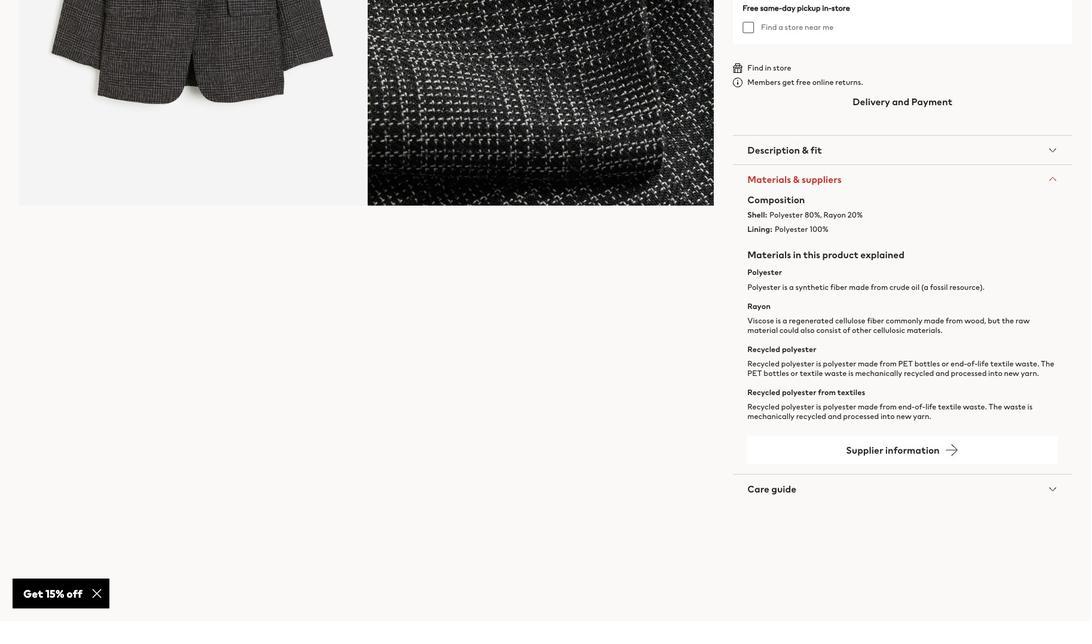Task type: describe. For each thing, give the bounding box(es) containing it.
supplier information
[[847, 444, 940, 458]]

cellulose
[[836, 315, 866, 327]]

day
[[783, 2, 796, 14]]

oil
[[912, 282, 920, 293]]

new inside recycled polyester from textiles recycled polyester is polyester made from end-of-life textile waste. the waste is mechanically recycled and processed into new yarn.
[[897, 411, 912, 423]]

end- inside recycled polyester recycled polyester is polyester made from pet bottles or end-of-life textile waste. the pet bottles or textile waste is mechanically recycled and processed into new yarn.
[[951, 359, 968, 370]]

composition shell: polyester 80%, rayon 20% lining: polyester 100%
[[748, 193, 864, 235]]

could
[[780, 325, 799, 336]]

new inside recycled polyester recycled polyester is polyester made from pet bottles or end-of-life textile waste. the pet bottles or textile waste is mechanically recycled and processed into new yarn.
[[1005, 368, 1020, 379]]

and inside recycled polyester from textiles recycled polyester is polyester made from end-of-life textile waste. the waste is mechanically recycled and processed into new yarn.
[[829, 411, 842, 423]]

material
[[748, 325, 778, 336]]

from up the supplier information
[[880, 402, 897, 413]]

end- inside recycled polyester from textiles recycled polyester is polyester made from end-of-life textile waste. the waste is mechanically recycled and processed into new yarn.
[[899, 402, 916, 413]]

same-
[[761, 2, 783, 14]]

rayon inside composition shell: polyester 80%, rayon 20% lining: polyester 100%
[[824, 209, 847, 221]]

made inside recycled polyester recycled polyester is polyester made from pet bottles or end-of-life textile waste. the pet bottles or textile waste is mechanically recycled and processed into new yarn.
[[859, 359, 879, 370]]

explained
[[861, 248, 905, 262]]

waste inside recycled polyester recycled polyester is polyester made from pet bottles or end-of-life textile waste. the pet bottles or textile waste is mechanically recycled and processed into new yarn.
[[825, 368, 847, 379]]

members get free online returns.
[[748, 77, 864, 88]]

but
[[989, 315, 1001, 327]]

(a
[[922, 282, 929, 293]]

near
[[805, 22, 822, 33]]

shell:
[[748, 209, 768, 221]]

care
[[748, 483, 770, 497]]

polyester polyester is a synthetic fiber made from crude oil (a fossil resource).
[[748, 267, 985, 293]]

3 recycled from the top
[[748, 387, 781, 399]]

and inside recycled polyester recycled polyester is polyester made from pet bottles or end-of-life textile waste. the pet bottles or textile waste is mechanically recycled and processed into new yarn.
[[936, 368, 950, 379]]

waste. inside recycled polyester recycled polyester is polyester made from pet bottles or end-of-life textile waste. the pet bottles or textile waste is mechanically recycled and processed into new yarn.
[[1016, 359, 1040, 370]]

0 horizontal spatial pet
[[748, 368, 763, 379]]

is inside the polyester polyester is a synthetic fiber made from crude oil (a fossil resource).
[[783, 282, 788, 293]]

payment
[[912, 95, 953, 109]]

textile inside recycled polyester from textiles recycled polyester is polyester made from end-of-life textile waste. the waste is mechanically recycled and processed into new yarn.
[[939, 402, 962, 413]]

1 horizontal spatial bottles
[[915, 359, 941, 370]]

wood,
[[965, 315, 987, 327]]

description & fit
[[748, 143, 823, 157]]

fossil
[[931, 282, 949, 293]]

composition
[[748, 193, 806, 207]]

into inside recycled polyester recycled polyester is polyester made from pet bottles or end-of-life textile waste. the pet bottles or textile waste is mechanically recycled and processed into new yarn.
[[989, 368, 1003, 379]]

of- inside recycled polyester from textiles recycled polyester is polyester made from end-of-life textile waste. the waste is mechanically recycled and processed into new yarn.
[[916, 402, 926, 413]]

in for find
[[766, 62, 772, 74]]

guide
[[772, 483, 797, 497]]

0 vertical spatial store
[[832, 2, 851, 14]]

made inside rayon viscose is a regenerated cellulose fiber commonly made from wood, but the raw material could also consist of other cellulosic materials.
[[925, 315, 945, 327]]

store for find a store near me
[[785, 22, 804, 33]]

care guide button
[[734, 475, 1073, 504]]

20%
[[848, 209, 864, 221]]

2 recycled from the top
[[748, 359, 780, 370]]

polyester down "80%,"
[[775, 224, 809, 235]]

& for description
[[803, 143, 809, 157]]

1 recycled from the top
[[748, 344, 781, 355]]

yarn. inside recycled polyester from textiles recycled polyester is polyester made from end-of-life textile waste. the waste is mechanically recycled and processed into new yarn.
[[914, 411, 932, 423]]

recycled polyester recycled polyester is polyester made from pet bottles or end-of-life textile waste. the pet bottles or textile waste is mechanically recycled and processed into new yarn.
[[748, 344, 1055, 379]]

materials.
[[908, 325, 943, 336]]

polyester up viscose
[[748, 282, 781, 293]]

delivery
[[853, 95, 891, 109]]

4 recycled from the top
[[748, 402, 780, 413]]

80%,
[[805, 209, 823, 221]]

get
[[783, 77, 795, 88]]

materials & suppliers
[[748, 172, 842, 187]]

raw
[[1016, 315, 1031, 327]]

find in store button
[[734, 62, 792, 74]]

find in store
[[748, 62, 792, 74]]

is inside rayon viscose is a regenerated cellulose fiber commonly made from wood, but the raw material could also consist of other cellulosic materials.
[[776, 315, 782, 327]]

crude
[[890, 282, 910, 293]]

online
[[813, 77, 834, 88]]

a for rayon
[[783, 315, 788, 327]]

delivery and payment
[[853, 95, 953, 109]]

in for materials
[[794, 248, 802, 262]]

fiber inside rayon viscose is a regenerated cellulose fiber commonly made from wood, but the raw material could also consist of other cellulosic materials.
[[868, 315, 885, 327]]

supplier
[[847, 444, 884, 458]]



Task type: locate. For each thing, give the bounding box(es) containing it.
0 vertical spatial rayon
[[824, 209, 847, 221]]

0 vertical spatial fiber
[[831, 282, 848, 293]]

1 horizontal spatial waste
[[1005, 402, 1027, 413]]

0 horizontal spatial waste
[[825, 368, 847, 379]]

1 vertical spatial of-
[[916, 402, 926, 413]]

from left crude
[[871, 282, 889, 293]]

textile up information
[[939, 402, 962, 413]]

0 vertical spatial of-
[[968, 359, 978, 370]]

in left this
[[794, 248, 802, 262]]

1 horizontal spatial end-
[[951, 359, 968, 370]]

materials for materials in this product explained
[[748, 248, 792, 262]]

0 vertical spatial life
[[978, 359, 990, 370]]

fiber right cellulose
[[868, 315, 885, 327]]

and inside button
[[893, 95, 910, 109]]

1 vertical spatial the
[[989, 402, 1003, 413]]

2 materials from the top
[[748, 248, 792, 262]]

pet down the cellulosic
[[899, 359, 914, 370]]

1 horizontal spatial rayon
[[824, 209, 847, 221]]

1 vertical spatial a
[[790, 282, 794, 293]]

1 horizontal spatial waste.
[[1016, 359, 1040, 370]]

1 vertical spatial life
[[926, 402, 937, 413]]

0 horizontal spatial of-
[[916, 402, 926, 413]]

1 vertical spatial processed
[[844, 411, 880, 423]]

1 vertical spatial waste.
[[964, 402, 988, 413]]

made right commonly
[[925, 315, 945, 327]]

0 horizontal spatial the
[[989, 402, 1003, 413]]

of
[[844, 325, 851, 336]]

recycled
[[748, 344, 781, 355], [748, 359, 780, 370], [748, 387, 781, 399], [748, 402, 780, 413]]

materials up composition
[[748, 172, 792, 187]]

1 horizontal spatial and
[[893, 95, 910, 109]]

0 vertical spatial in
[[766, 62, 772, 74]]

in up the members
[[766, 62, 772, 74]]

waste. inside recycled polyester from textiles recycled polyester is polyester made from end-of-life textile waste. the waste is mechanically recycled and processed into new yarn.
[[964, 402, 988, 413]]

oversized blazer - black/plaid - ladies | h&m us 2 image
[[368, 0, 715, 206]]

0 vertical spatial materials
[[748, 172, 792, 187]]

find a store near me
[[762, 22, 834, 33]]

lining:
[[748, 224, 773, 235]]

waste
[[825, 368, 847, 379], [1005, 402, 1027, 413]]

and right delivery at right top
[[893, 95, 910, 109]]

0 vertical spatial waste.
[[1016, 359, 1040, 370]]

into down but
[[989, 368, 1003, 379]]

materials down lining: at the top of the page
[[748, 248, 792, 262]]

1 horizontal spatial pet
[[899, 359, 914, 370]]

materials inside 'dropdown button'
[[748, 172, 792, 187]]

0 vertical spatial recycled
[[905, 368, 935, 379]]

life inside recycled polyester recycled polyester is polyester made from pet bottles or end-of-life textile waste. the pet bottles or textile waste is mechanically recycled and processed into new yarn.
[[978, 359, 990, 370]]

supplier information button
[[748, 436, 1058, 465]]

1 horizontal spatial fiber
[[868, 315, 885, 327]]

polyester
[[783, 344, 817, 355], [782, 359, 815, 370], [824, 359, 857, 370], [783, 387, 817, 399], [782, 402, 815, 413], [824, 402, 857, 413]]

made inside the polyester polyester is a synthetic fiber made from crude oil (a fossil resource).
[[850, 282, 870, 293]]

from inside recycled polyester recycled polyester is polyester made from pet bottles or end-of-life textile waste. the pet bottles or textile waste is mechanically recycled and processed into new yarn.
[[880, 359, 897, 370]]

& left suppliers
[[794, 172, 800, 187]]

rayon viscose is a regenerated cellulose fiber commonly made from wood, but the raw material could also consist of other cellulosic materials.
[[748, 301, 1031, 336]]

store
[[832, 2, 851, 14], [785, 22, 804, 33], [774, 62, 792, 74]]

1 vertical spatial mechanically
[[748, 411, 795, 423]]

new
[[1005, 368, 1020, 379], [897, 411, 912, 423]]

store left near
[[785, 22, 804, 33]]

end- down wood,
[[951, 359, 968, 370]]

free same-day pickup in-store
[[743, 2, 851, 14]]

recycled inside recycled polyester recycled polyester is polyester made from pet bottles or end-of-life textile waste. the pet bottles or textile waste is mechanically recycled and processed into new yarn.
[[905, 368, 935, 379]]

1 horizontal spatial into
[[989, 368, 1003, 379]]

0 horizontal spatial and
[[829, 411, 842, 423]]

fit
[[811, 143, 823, 157]]

from inside the polyester polyester is a synthetic fiber made from crude oil (a fossil resource).
[[871, 282, 889, 293]]

1 horizontal spatial of-
[[968, 359, 978, 370]]

materials
[[748, 172, 792, 187], [748, 248, 792, 262]]

mechanically
[[856, 368, 903, 379], [748, 411, 795, 423]]

into up the supplier information
[[881, 411, 895, 423]]

0 horizontal spatial mechanically
[[748, 411, 795, 423]]

find for find a store near me
[[762, 22, 778, 33]]

other
[[853, 325, 872, 336]]

rayon left 20%
[[824, 209, 847, 221]]

a inside the polyester polyester is a synthetic fiber made from crude oil (a fossil resource).
[[790, 282, 794, 293]]

0 horizontal spatial into
[[881, 411, 895, 423]]

0 horizontal spatial textile
[[800, 368, 824, 379]]

1 horizontal spatial life
[[978, 359, 990, 370]]

0 horizontal spatial life
[[926, 402, 937, 413]]

0 vertical spatial processed
[[952, 368, 987, 379]]

materials for materials & suppliers
[[748, 172, 792, 187]]

information
[[886, 444, 940, 458]]

made inside recycled polyester from textiles recycled polyester is polyester made from end-of-life textile waste. the waste is mechanically recycled and processed into new yarn.
[[859, 402, 879, 413]]

from down the cellulosic
[[880, 359, 897, 370]]

processed inside recycled polyester from textiles recycled polyester is polyester made from end-of-life textile waste. the waste is mechanically recycled and processed into new yarn.
[[844, 411, 880, 423]]

me
[[823, 22, 834, 33]]

a inside rayon viscose is a regenerated cellulose fiber commonly made from wood, but the raw material could also consist of other cellulosic materials.
[[783, 315, 788, 327]]

rayon up viscose
[[748, 301, 771, 312]]

commonly
[[886, 315, 923, 327]]

1 vertical spatial &
[[794, 172, 800, 187]]

processed down "textiles"
[[844, 411, 880, 423]]

mechanically inside recycled polyester recycled polyester is polyester made from pet bottles or end-of-life textile waste. the pet bottles or textile waste is mechanically recycled and processed into new yarn.
[[856, 368, 903, 379]]

and down "textiles"
[[829, 411, 842, 423]]

1 horizontal spatial recycled
[[905, 368, 935, 379]]

1 vertical spatial rayon
[[748, 301, 771, 312]]

1 horizontal spatial &
[[803, 143, 809, 157]]

of- up information
[[916, 402, 926, 413]]

0 vertical spatial the
[[1042, 359, 1055, 370]]

1 horizontal spatial textile
[[939, 402, 962, 413]]

1 horizontal spatial or
[[942, 359, 950, 370]]

description & fit button
[[734, 136, 1073, 165]]

free
[[743, 2, 759, 14]]

1 vertical spatial yarn.
[[914, 411, 932, 423]]

is
[[783, 282, 788, 293], [776, 315, 782, 327], [817, 359, 822, 370], [849, 368, 854, 379], [817, 402, 822, 413], [1028, 402, 1034, 413]]

or
[[942, 359, 950, 370], [791, 368, 799, 379]]

and down materials.
[[936, 368, 950, 379]]

100%
[[810, 224, 829, 235]]

bottles down could at the right bottom of page
[[764, 368, 790, 379]]

end- up supplier information button
[[899, 402, 916, 413]]

made up "textiles"
[[859, 359, 879, 370]]

end-
[[951, 359, 968, 370], [899, 402, 916, 413]]

0 vertical spatial into
[[989, 368, 1003, 379]]

1 vertical spatial find
[[748, 62, 764, 74]]

1 vertical spatial end-
[[899, 402, 916, 413]]

in-
[[823, 2, 832, 14]]

from
[[871, 282, 889, 293], [946, 315, 964, 327], [880, 359, 897, 370], [819, 387, 836, 399], [880, 402, 897, 413]]

& inside 'dropdown button'
[[794, 172, 800, 187]]

0 vertical spatial new
[[1005, 368, 1020, 379]]

of-
[[968, 359, 978, 370], [916, 402, 926, 413]]

1 vertical spatial into
[[881, 411, 895, 423]]

also
[[801, 325, 815, 336]]

pickup
[[798, 2, 821, 14]]

0 horizontal spatial fiber
[[831, 282, 848, 293]]

waste.
[[1016, 359, 1040, 370], [964, 402, 988, 413]]

processed inside recycled polyester recycled polyester is polyester made from pet bottles or end-of-life textile waste. the pet bottles or textile waste is mechanically recycled and processed into new yarn.
[[952, 368, 987, 379]]

1 vertical spatial waste
[[1005, 402, 1027, 413]]

0 horizontal spatial &
[[794, 172, 800, 187]]

0 vertical spatial end-
[[951, 359, 968, 370]]

the inside recycled polyester from textiles recycled polyester is polyester made from end-of-life textile waste. the waste is mechanically recycled and processed into new yarn.
[[989, 402, 1003, 413]]

textile
[[991, 359, 1014, 370], [800, 368, 824, 379], [939, 402, 962, 413]]

from inside rayon viscose is a regenerated cellulose fiber commonly made from wood, but the raw material could also consist of other cellulosic materials.
[[946, 315, 964, 327]]

1 vertical spatial recycled
[[797, 411, 827, 423]]

0 vertical spatial yarn.
[[1022, 368, 1040, 379]]

processed
[[952, 368, 987, 379], [844, 411, 880, 423]]

store for find in store
[[774, 62, 792, 74]]

textile down the at the bottom right
[[991, 359, 1014, 370]]

& left fit
[[803, 143, 809, 157]]

life inside recycled polyester from textiles recycled polyester is polyester made from end-of-life textile waste. the waste is mechanically recycled and processed into new yarn.
[[926, 402, 937, 413]]

rayon
[[824, 209, 847, 221], [748, 301, 771, 312]]

a down day
[[779, 22, 784, 33]]

a left synthetic
[[790, 282, 794, 293]]

product
[[823, 248, 859, 262]]

&
[[803, 143, 809, 157], [794, 172, 800, 187]]

consist
[[817, 325, 842, 336]]

care guide
[[748, 483, 797, 497]]

0 vertical spatial mechanically
[[856, 368, 903, 379]]

0 horizontal spatial or
[[791, 368, 799, 379]]

of- inside recycled polyester recycled polyester is polyester made from pet bottles or end-of-life textile waste. the pet bottles or textile waste is mechanically recycled and processed into new yarn.
[[968, 359, 978, 370]]

find for find in store
[[748, 62, 764, 74]]

bottles
[[915, 359, 941, 370], [764, 368, 790, 379]]

0 horizontal spatial waste.
[[964, 402, 988, 413]]

textile down also
[[800, 368, 824, 379]]

1 vertical spatial new
[[897, 411, 912, 423]]

or down materials.
[[942, 359, 950, 370]]

0 horizontal spatial recycled
[[797, 411, 827, 423]]

0 horizontal spatial rayon
[[748, 301, 771, 312]]

into inside recycled polyester from textiles recycled polyester is polyester made from end-of-life textile waste. the waste is mechanically recycled and processed into new yarn.
[[881, 411, 895, 423]]

mechanically inside recycled polyester from textiles recycled polyester is polyester made from end-of-life textile waste. the waste is mechanically recycled and processed into new yarn.
[[748, 411, 795, 423]]

members
[[748, 77, 781, 88]]

pet down material
[[748, 368, 763, 379]]

1 vertical spatial materials
[[748, 248, 792, 262]]

new up supplier information button
[[897, 411, 912, 423]]

processed down wood,
[[952, 368, 987, 379]]

2 horizontal spatial textile
[[991, 359, 1014, 370]]

polyester down composition
[[770, 209, 804, 221]]

synthetic
[[796, 282, 829, 293]]

from left wood,
[[946, 315, 964, 327]]

recycled
[[905, 368, 935, 379], [797, 411, 827, 423]]

made up cellulose
[[850, 282, 870, 293]]

yarn. down raw
[[1022, 368, 1040, 379]]

1 vertical spatial fiber
[[868, 315, 885, 327]]

description
[[748, 143, 801, 157]]

1 horizontal spatial mechanically
[[856, 368, 903, 379]]

2 vertical spatial a
[[783, 315, 788, 327]]

polyester
[[770, 209, 804, 221], [775, 224, 809, 235], [748, 267, 783, 278], [748, 282, 781, 293]]

store up get
[[774, 62, 792, 74]]

life
[[978, 359, 990, 370], [926, 402, 937, 413]]

0 horizontal spatial in
[[766, 62, 772, 74]]

regenerated
[[789, 315, 834, 327]]

a right viscose
[[783, 315, 788, 327]]

a for polyester
[[790, 282, 794, 293]]

yarn. up information
[[914, 411, 932, 423]]

1 materials from the top
[[748, 172, 792, 187]]

free
[[797, 77, 811, 88]]

0 horizontal spatial bottles
[[764, 368, 790, 379]]

pet
[[899, 359, 914, 370], [748, 368, 763, 379]]

0 horizontal spatial new
[[897, 411, 912, 423]]

textiles
[[838, 387, 866, 399]]

0 vertical spatial a
[[779, 22, 784, 33]]

store up me
[[832, 2, 851, 14]]

life up information
[[926, 402, 937, 413]]

bottles down materials.
[[915, 359, 941, 370]]

polyester down lining: at the top of the page
[[748, 267, 783, 278]]

of- down wood,
[[968, 359, 978, 370]]

find
[[762, 22, 778, 33], [748, 62, 764, 74]]

resource).
[[950, 282, 985, 293]]

fiber inside the polyester polyester is a synthetic fiber made from crude oil (a fossil resource).
[[831, 282, 848, 293]]

1 horizontal spatial in
[[794, 248, 802, 262]]

recycled inside recycled polyester from textiles recycled polyester is polyester made from end-of-life textile waste. the waste is mechanically recycled and processed into new yarn.
[[797, 411, 827, 423]]

made down "textiles"
[[859, 402, 879, 413]]

the
[[1042, 359, 1055, 370], [989, 402, 1003, 413]]

1 horizontal spatial the
[[1042, 359, 1055, 370]]

yarn.
[[1022, 368, 1040, 379], [914, 411, 932, 423]]

suppliers
[[802, 172, 842, 187]]

1 horizontal spatial new
[[1005, 368, 1020, 379]]

0 vertical spatial waste
[[825, 368, 847, 379]]

life down wood,
[[978, 359, 990, 370]]

made
[[850, 282, 870, 293], [925, 315, 945, 327], [859, 359, 879, 370], [859, 402, 879, 413]]

waste inside recycled polyester from textiles recycled polyester is polyester made from end-of-life textile waste. the waste is mechanically recycled and processed into new yarn.
[[1005, 402, 1027, 413]]

oversized blazer - black/plaid - ladies | h&m us image
[[19, 0, 366, 206]]

1 vertical spatial and
[[936, 368, 950, 379]]

fiber
[[831, 282, 848, 293], [868, 315, 885, 327]]

0 horizontal spatial end-
[[899, 402, 916, 413]]

cellulosic
[[874, 325, 906, 336]]

find up the members
[[748, 62, 764, 74]]

returns.
[[836, 77, 864, 88]]

fiber right synthetic
[[831, 282, 848, 293]]

& inside 'dropdown button'
[[803, 143, 809, 157]]

1 horizontal spatial yarn.
[[1022, 368, 1040, 379]]

0 vertical spatial find
[[762, 22, 778, 33]]

new down the at the bottom right
[[1005, 368, 1020, 379]]

delivery and payment button
[[734, 87, 1073, 116]]

rayon inside rayon viscose is a regenerated cellulose fiber commonly made from wood, but the raw material could also consist of other cellulosic materials.
[[748, 301, 771, 312]]

2 vertical spatial and
[[829, 411, 842, 423]]

1 vertical spatial store
[[785, 22, 804, 33]]

the
[[1003, 315, 1015, 327]]

0 horizontal spatial processed
[[844, 411, 880, 423]]

a
[[779, 22, 784, 33], [790, 282, 794, 293], [783, 315, 788, 327]]

0 vertical spatial and
[[893, 95, 910, 109]]

0 vertical spatial &
[[803, 143, 809, 157]]

2 horizontal spatial and
[[936, 368, 950, 379]]

yarn. inside recycled polyester recycled polyester is polyester made from pet bottles or end-of-life textile waste. the pet bottles or textile waste is mechanically recycled and processed into new yarn.
[[1022, 368, 1040, 379]]

find down same-
[[762, 22, 778, 33]]

& for materials
[[794, 172, 800, 187]]

the inside recycled polyester recycled polyester is polyester made from pet bottles or end-of-life textile waste. the pet bottles or textile waste is mechanically recycled and processed into new yarn.
[[1042, 359, 1055, 370]]

materials in this product explained
[[748, 248, 905, 262]]

from left "textiles"
[[819, 387, 836, 399]]

viscose
[[748, 315, 775, 327]]

2 vertical spatial store
[[774, 62, 792, 74]]

into
[[989, 368, 1003, 379], [881, 411, 895, 423]]

0 horizontal spatial yarn.
[[914, 411, 932, 423]]

materials & suppliers button
[[734, 165, 1073, 194]]

1 horizontal spatial processed
[[952, 368, 987, 379]]

or down could at the right bottom of page
[[791, 368, 799, 379]]

and
[[893, 95, 910, 109], [936, 368, 950, 379], [829, 411, 842, 423]]

this
[[804, 248, 821, 262]]

recycled polyester from textiles recycled polyester is polyester made from end-of-life textile waste. the waste is mechanically recycled and processed into new yarn.
[[748, 387, 1034, 423]]

1 vertical spatial in
[[794, 248, 802, 262]]



Task type: vqa. For each thing, say whether or not it's contained in the screenshot.


